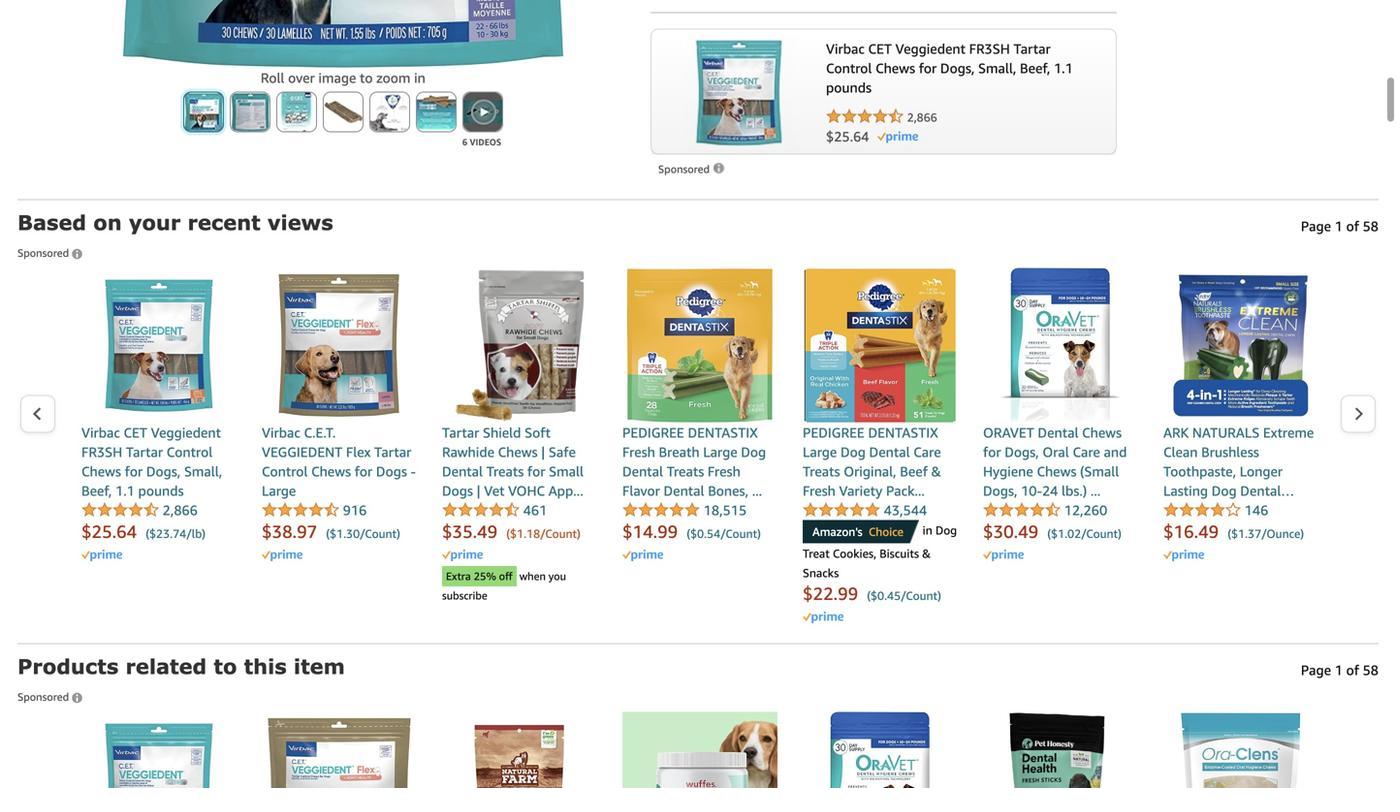 Task type: describe. For each thing, give the bounding box(es) containing it.
lbs.)
[[1062, 483, 1087, 499]]

tartar shield soft rawhide chews | safe dental treats for small dogs | vet vohc app...
[[442, 425, 584, 499]]

916 link
[[262, 502, 367, 520]]

$25.64 ($23.74/lb)
[[81, 521, 206, 542]]

$35.49 ($1.18/count)
[[442, 521, 581, 542]]

18,515
[[704, 502, 747, 518]]

pedigree for fresh
[[623, 425, 685, 441]]

$16.49
[[1164, 521, 1219, 542]]

naturals
[[1193, 425, 1260, 441]]

6 videos
[[463, 137, 502, 147]]

you
[[549, 570, 566, 583]]

flavor
[[623, 483, 660, 499]]

($0.45/count)
[[867, 589, 942, 603]]

12,260 link
[[983, 502, 1108, 520]]

chews inside virbac c.e.t. veggiedent flex tartar control chews for dogs - large
[[311, 463, 351, 479]]

next image
[[1354, 407, 1365, 421]]

$14.99 ($0.54/count)
[[623, 521, 761, 542]]

page 1 of 58 for based on your recent views
[[1301, 218, 1379, 234]]

beef,
[[81, 483, 112, 499]]

0 vertical spatial oravet dental chews for dogs, oral care and hygiene chews (small dogs, 10-24 lbs.) blue pouch, 30 count image
[[983, 268, 1139, 423]]

58 for products related to this item
[[1363, 662, 1379, 678]]

12,260
[[1065, 502, 1108, 518]]

brushless
[[1202, 444, 1260, 460]]

bones,
[[708, 483, 749, 499]]

safe
[[549, 444, 576, 460]]

virbac cet veggiedent fr3sh tartar control chews for dogs, small, beef, 1.1 pounds
[[81, 425, 222, 499]]

virbac cet veggiedent fr3sh tartar control chews for dogs, medium (pack of 30)beef,1.6 pounds image
[[122, 0, 564, 68]]

43,544
[[884, 502, 927, 518]]

tartar for $25.64
[[126, 444, 163, 460]]

virbac c.e.t. veggiedent flex tartar control chews for dogs - medium image
[[262, 712, 417, 789]]

fr3sh
[[81, 444, 122, 460]]

subscribe
[[442, 590, 488, 602]]

-
[[411, 463, 416, 479]]

large inside 'pedigree dentastix fresh breath large dog dental treats fresh flavor dental bones, ...'
[[703, 444, 738, 460]]

in inside in dog treat cookies, biscuits & snacks
[[923, 524, 933, 537]]

(small
[[1081, 463, 1120, 479]]

$14.99
[[623, 521, 678, 542]]

2 list from the top
[[56, 712, 1340, 789]]

1 vertical spatial fresh
[[708, 463, 741, 479]]

1 horizontal spatial |
[[541, 444, 545, 460]]

amazon's
[[813, 525, 863, 539]]

rawhide
[[442, 444, 495, 460]]

app...
[[549, 483, 584, 499]]

ark
[[1164, 425, 1189, 441]]

dog inside in dog treat cookies, biscuits & snacks
[[936, 524, 957, 537]]

roll over image to zoom in
[[261, 70, 426, 86]]

sponsored link for based on your recent views
[[17, 237, 82, 261]]

clean
[[1164, 444, 1198, 460]]

of for products related to this item
[[1347, 662, 1360, 678]]

oravet dental chews for dogs, oral care and hygiene chews (small dogs, 10-24 lbs.) ...
[[983, 425, 1127, 499]]

off
[[499, 570, 513, 583]]

pedigree dentastix fresh breath large dog dental treats fresh flavor dental bones, 1.46 lb. pack (28 treats) (packaging may vary) image
[[623, 268, 778, 423]]

lasting
[[1164, 483, 1209, 499]]

this
[[244, 654, 287, 679]]

control for $38.97
[[262, 463, 308, 479]]

18,515 link
[[623, 502, 747, 520]]

oravet
[[983, 425, 1035, 441]]

large inside virbac c.e.t. veggiedent flex tartar control chews for dogs - large
[[262, 483, 296, 499]]

$16.49 ($1.37/ounce)
[[1164, 521, 1305, 542]]

vohc
[[508, 483, 545, 499]]

breath
[[659, 444, 700, 460]]

and
[[1104, 444, 1127, 460]]

... inside oravet dental chews for dogs, oral care and hygiene chews (small dogs, 10-24 lbs.) ...
[[1091, 483, 1101, 499]]

biscuits
[[880, 547, 920, 560]]

small,
[[184, 463, 222, 479]]

& inside the pedigree dentastix large dog dental care treats original, beef & fresh variety pack...
[[932, 463, 942, 479]]

chews inside tartar shield soft rawhide chews | safe dental treats for small dogs | vet vohc app...
[[498, 444, 538, 460]]

dentastix for large
[[688, 425, 758, 441]]

0 vertical spatial in
[[414, 70, 426, 86]]

page for products related to this item
[[1301, 662, 1332, 678]]

1 virbac cet veggiedent fr3sh tartar control chews for dogs, small, beef, 1.1 pounds image from the top
[[81, 268, 237, 423]]

snacks
[[803, 566, 839, 580]]

for inside virbac cet veggiedent fr3sh tartar control chews for dogs, small, beef, 1.1 pounds
[[125, 463, 143, 479]]

of for based on your recent views
[[1347, 218, 1360, 234]]

sponsored for products related to this item
[[17, 691, 72, 703]]

0 vertical spatial sponsored link
[[658, 159, 726, 179]]

treats inside tartar shield soft rawhide chews | safe dental treats for small dogs | vet vohc app...
[[487, 463, 524, 479]]

chews up and
[[1083, 425, 1122, 441]]

$38.97 ($1.30/count)
[[262, 521, 400, 542]]

$38.97
[[262, 521, 317, 542]]

based on your recent views
[[17, 210, 333, 235]]

oral
[[1043, 444, 1070, 460]]

beef
[[900, 463, 928, 479]]

dental up flavor
[[623, 463, 663, 479]]

916
[[343, 502, 367, 518]]

list containing $25.64
[[56, 268, 1340, 625]]

1 vertical spatial to
[[214, 654, 237, 679]]

products
[[17, 654, 119, 679]]

tartar for $38.97
[[374, 444, 412, 460]]

longer
[[1240, 463, 1283, 479]]

6
[[463, 137, 468, 147]]

tartar shield soft rawhide chews | safe dental treats for small dogs | vet vohc approved | daily bone cleans teeth & gums fresh breath oral health support | usa made | (small dogs / 30 count) image
[[442, 268, 597, 423]]

related
[[126, 654, 207, 679]]

choice
[[869, 525, 904, 539]]

dental inside the pedigree dentastix large dog dental care treats original, beef & fresh variety pack...
[[870, 444, 910, 460]]

variety
[[840, 483, 883, 499]]

... inside 'pedigree dentastix fresh breath large dog dental treats fresh flavor dental bones, ...'
[[752, 483, 762, 499]]

dogs inside virbac c.e.t. veggiedent flex tartar control chews for dogs - large
[[376, 463, 407, 479]]

pedigree dentastix large dog dental care treats original, beef & fresh variety pack, 2.73 lb.pack (51 treats) image
[[803, 268, 958, 423]]

for inside oravet dental chews for dogs, oral care and hygiene chews (small dogs, 10-24 lbs.) ...
[[983, 444, 1002, 460]]

veggiedent
[[262, 444, 343, 460]]

treat
[[803, 547, 830, 560]]

treats inside the pedigree dentastix large dog dental care treats original, beef & fresh variety pack...
[[803, 463, 840, 479]]

dental inside oravet dental chews for dogs, oral care and hygiene chews (small dogs, 10-24 lbs.) ...
[[1038, 425, 1079, 441]]

control for $25.64
[[167, 444, 213, 460]]

0 horizontal spatial oravet dental chews for dogs, oral care and hygiene chews (small dogs, 10-24 lbs.) blue pouch, 30 count image
[[803, 712, 958, 789]]

when you subscribe
[[442, 570, 566, 602]]

large inside the pedigree dentastix large dog dental care treats original, beef & fresh variety pack...
[[803, 444, 837, 460]]

virbac c.e.t. veggiedent flex tartar control chews for dogs - large image
[[262, 268, 417, 423]]

dog inside ark naturals extreme clean brushless toothpaste, longer lasting dog dental…
[[1212, 483, 1237, 499]]

wuffes chewable dog hip and joint supplement for small & medium breeds - glucosamine & chondroitin chews - dog joint supplements & vitamins - extended joint care - 60 ct image
[[623, 712, 778, 789]]

1 vertical spatial |
[[477, 483, 481, 499]]

tartar inside tartar shield soft rawhide chews | safe dental treats for small dogs | vet vohc app...
[[442, 425, 479, 441]]



Task type: vqa. For each thing, say whether or not it's contained in the screenshot.


Task type: locate. For each thing, give the bounding box(es) containing it.
roll
[[261, 70, 285, 86]]

pedigree dentastix fresh breath large dog dental treats fresh flavor dental bones, ... link
[[623, 268, 778, 501]]

0 vertical spatial to
[[360, 70, 373, 86]]

pet honesty dental health fresh sticks - oral hygiene dental sticks for dogs - dental dog chews - freshen dog breath, reduce plaque + tartar - 16 sticks image
[[983, 712, 1139, 789]]

c.e.t.
[[304, 425, 336, 441]]

dentastix inside 'pedigree dentastix fresh breath large dog dental treats fresh flavor dental bones, ...'
[[688, 425, 758, 441]]

dog up bones,
[[741, 444, 766, 460]]

1 page from the top
[[1301, 218, 1332, 234]]

dog inside 'pedigree dentastix fresh breath large dog dental treats fresh flavor dental bones, ...'
[[741, 444, 766, 460]]

virbac inside virbac c.e.t. veggiedent flex tartar control chews for dogs - large
[[262, 425, 301, 441]]

pedigree dentastix large dog dental care treats original, beef & fresh variety pack...
[[803, 425, 942, 499]]

461 link
[[442, 502, 547, 520]]

43,544 link
[[803, 502, 927, 520]]

($1.37/ounce)
[[1228, 527, 1305, 541]]

| left vet
[[477, 483, 481, 499]]

tartar shield soft rawhide chews | safe dental treats for small dogs | vet vohc app... link
[[442, 268, 597, 501]]

for up 'hygiene'
[[983, 444, 1002, 460]]

1 58 from the top
[[1363, 218, 1379, 234]]

list
[[56, 268, 1340, 625], [56, 712, 1340, 789]]

virbac up fr3sh
[[81, 425, 120, 441]]

25%
[[474, 570, 496, 583]]

dogs, up pounds
[[146, 463, 181, 479]]

page 1 of 58 for products related to this item
[[1301, 662, 1379, 678]]

58 for based on your recent views
[[1363, 218, 1379, 234]]

ark naturals extreme clean brushless toothpaste, longer lasting dog dental…
[[1164, 425, 1315, 499]]

virbac c.e.t. veggiedent flex tartar control chews for dogs - large
[[262, 425, 416, 499]]

oravet dental chews for dogs, oral care and hygiene chews (small dogs, 10-24 lbs.) ... link
[[983, 268, 1139, 501]]

0 vertical spatial dogs,
[[1005, 444, 1039, 460]]

toothpaste,
[[1164, 463, 1237, 479]]

0 horizontal spatial fresh
[[623, 444, 656, 460]]

fresh left variety at the right of page
[[803, 483, 836, 499]]

1 vertical spatial control
[[262, 463, 308, 479]]

image
[[318, 70, 356, 86]]

virbac cet veggiedent fr3sh tartar control chews for dogs, small, beef, 1.1 pounds image down related
[[81, 712, 237, 789]]

... down (small
[[1091, 483, 1101, 499]]

10-
[[1021, 483, 1043, 499]]

& inside in dog treat cookies, biscuits & snacks
[[923, 547, 931, 560]]

0 vertical spatial page 1 of 58
[[1301, 218, 1379, 234]]

sponsored link for products related to this item
[[17, 681, 82, 705]]

dental up 'original,'
[[870, 444, 910, 460]]

1 horizontal spatial virbac
[[262, 425, 301, 441]]

to left this
[[214, 654, 237, 679]]

pedigree inside the pedigree dentastix large dog dental care treats original, beef & fresh variety pack...
[[803, 425, 865, 441]]

for up 1.1
[[125, 463, 143, 479]]

to
[[360, 70, 373, 86], [214, 654, 237, 679]]

1 horizontal spatial in
[[923, 524, 933, 537]]

($1.02/count)
[[1048, 527, 1122, 541]]

in
[[414, 70, 426, 86], [923, 524, 933, 537]]

virbac cet veggiedent fr3sh tartar control chews for dogs, small, beef, 1.1 pounds image up cet on the bottom of page
[[81, 268, 237, 423]]

1 horizontal spatial oravet dental chews for dogs, oral care and hygiene chews (small dogs, 10-24 lbs.) blue pouch, 30 count image
[[983, 268, 1139, 423]]

dental up oral
[[1038, 425, 1079, 441]]

1 vertical spatial sponsored
[[17, 247, 72, 259]]

sponsored link
[[658, 159, 726, 179], [17, 237, 82, 261], [17, 681, 82, 705]]

1 treats from the left
[[487, 463, 524, 479]]

control inside virbac c.e.t. veggiedent flex tartar control chews for dogs - large
[[262, 463, 308, 479]]

treats
[[487, 463, 524, 479], [667, 463, 704, 479], [803, 463, 840, 479]]

1 page 1 of 58 from the top
[[1301, 218, 1379, 234]]

virbac inside virbac cet veggiedent fr3sh tartar control chews for dogs, small, beef, 1.1 pounds
[[81, 425, 120, 441]]

of
[[1347, 218, 1360, 234], [1347, 662, 1360, 678]]

0 horizontal spatial large
[[262, 483, 296, 499]]

control inside virbac cet veggiedent fr3sh tartar control chews for dogs, small, beef, 1.1 pounds
[[167, 444, 213, 460]]

1 vertical spatial list
[[56, 712, 1340, 789]]

1 horizontal spatial dogs
[[442, 483, 473, 499]]

treats inside 'pedigree dentastix fresh breath large dog dental treats fresh flavor dental bones, ...'
[[667, 463, 704, 479]]

dog
[[741, 444, 766, 460], [841, 444, 866, 460], [1212, 483, 1237, 499], [936, 524, 957, 537]]

to left zoom
[[360, 70, 373, 86]]

control
[[167, 444, 213, 460], [262, 463, 308, 479]]

1 horizontal spatial tartar
[[374, 444, 412, 460]]

chews down 'flex'
[[311, 463, 351, 479]]

treats up variety at the right of page
[[803, 463, 840, 479]]

0 horizontal spatial treats
[[487, 463, 524, 479]]

large up bones,
[[703, 444, 738, 460]]

($1.18/count)
[[507, 527, 581, 541]]

oravet dental chews for dogs, oral care and hygiene chews (small dogs, 10-24 lbs.) blue pouch, 30 count image
[[983, 268, 1139, 423], [803, 712, 958, 789]]

veggiedent
[[151, 425, 221, 441]]

461
[[523, 502, 547, 518]]

1 care from the left
[[914, 444, 941, 460]]

& right beef
[[932, 463, 942, 479]]

2,866 link
[[81, 502, 198, 520]]

1 horizontal spatial treats
[[667, 463, 704, 479]]

fresh up flavor
[[623, 444, 656, 460]]

1 list from the top
[[56, 268, 1340, 625]]

chews inside virbac cet veggiedent fr3sh tartar control chews for dogs, small, beef, 1.1 pounds
[[81, 463, 121, 479]]

$25.64
[[81, 521, 137, 542]]

1 vertical spatial of
[[1347, 662, 1360, 678]]

virbac cet veggiedent fr3sh tartar control chews for dogs, small, beef, 1.1 pounds link
[[81, 268, 237, 501]]

0 vertical spatial page
[[1301, 218, 1332, 234]]

2 58 from the top
[[1363, 662, 1379, 678]]

2 virbac cet veggiedent fr3sh tartar control chews for dogs, small, beef, 1.1 pounds image from the top
[[81, 712, 237, 789]]

care
[[914, 444, 941, 460], [1073, 444, 1101, 460]]

care up beef
[[914, 444, 941, 460]]

1 vertical spatial 1
[[1335, 662, 1343, 678]]

($0.54/count)
[[687, 527, 761, 541]]

leave feedback on sponsored ad element
[[658, 163, 726, 175]]

pack...
[[886, 483, 925, 499]]

2 horizontal spatial large
[[803, 444, 837, 460]]

$30.49 ($1.02/count)
[[983, 521, 1122, 542]]

1 dentastix from the left
[[688, 425, 758, 441]]

chews down oral
[[1037, 463, 1077, 479]]

& right biscuits in the right bottom of the page
[[923, 547, 931, 560]]

0 vertical spatial 1
[[1335, 218, 1343, 234]]

0 vertical spatial dogs
[[376, 463, 407, 479]]

1 horizontal spatial dentastix
[[869, 425, 939, 441]]

pounds
[[138, 483, 184, 499]]

dental…
[[1241, 483, 1295, 499]]

1 pedigree from the left
[[623, 425, 685, 441]]

... right bones,
[[752, 483, 762, 499]]

0 vertical spatial list
[[56, 268, 1340, 625]]

2 of from the top
[[1347, 662, 1360, 678]]

0 vertical spatial virbac cet veggiedent fr3sh tartar control chews for dogs, small, beef, 1.1 pounds image
[[81, 268, 237, 423]]

views
[[268, 210, 333, 235]]

1 horizontal spatial care
[[1073, 444, 1101, 460]]

0 horizontal spatial ...
[[752, 483, 762, 499]]

2 vertical spatial dogs,
[[983, 483, 1018, 499]]

1 vertical spatial dogs
[[442, 483, 473, 499]]

pedigree for large
[[803, 425, 865, 441]]

large up 916 link at bottom
[[262, 483, 296, 499]]

dog inside the pedigree dentastix large dog dental care treats original, beef & fresh variety pack...
[[841, 444, 866, 460]]

1 for item
[[1335, 662, 1343, 678]]

1 virbac from the left
[[81, 425, 120, 441]]

soft
[[525, 425, 551, 441]]

2 virbac from the left
[[262, 425, 301, 441]]

fresh up bones,
[[708, 463, 741, 479]]

products related to this item
[[17, 654, 345, 679]]

extra 25% off
[[446, 570, 513, 583]]

0 horizontal spatial tartar
[[126, 444, 163, 460]]

1 vertical spatial 58
[[1363, 662, 1379, 678]]

1 vertical spatial oravet dental chews for dogs, oral care and hygiene chews (small dogs, 10-24 lbs.) blue pouch, 30 count image
[[803, 712, 958, 789]]

ora-clens oral hygiene chews for medium dogs-enzymatic dental treats for daily oral care, cleans teeth and freshens breath, reduces plaque, bacteria and tartar build up without brushing-30 chews image
[[1164, 712, 1319, 789]]

dogs
[[376, 463, 407, 479], [442, 483, 473, 499]]

large up 43,544 link
[[803, 444, 837, 460]]

shield
[[483, 425, 521, 441]]

1 vertical spatial &
[[923, 547, 931, 560]]

0 horizontal spatial virbac
[[81, 425, 120, 441]]

tartar up rawhide
[[442, 425, 479, 441]]

tartar inside virbac cet veggiedent fr3sh tartar control chews for dogs, small, beef, 1.1 pounds
[[126, 444, 163, 460]]

2 page 1 of 58 from the top
[[1301, 662, 1379, 678]]

1 ... from the left
[[752, 483, 762, 499]]

2 treats from the left
[[667, 463, 704, 479]]

pedigree up 'original,'
[[803, 425, 865, 441]]

2 1 from the top
[[1335, 662, 1343, 678]]

dogs, inside virbac cet veggiedent fr3sh tartar control chews for dogs, small, beef, 1.1 pounds
[[146, 463, 181, 479]]

treats up vet
[[487, 463, 524, 479]]

0 horizontal spatial to
[[214, 654, 237, 679]]

natural farm natbones superfood, all natural beef flavor dog treats (12 pack) - chewy beef protein treat carrots, green peas, spinach & flaxseed, natural soup bone, engaging dual texture image
[[442, 712, 597, 789]]

dog up 146 link
[[1212, 483, 1237, 499]]

0 vertical spatial &
[[932, 463, 942, 479]]

1 vertical spatial page 1 of 58
[[1301, 662, 1379, 678]]

item
[[294, 654, 345, 679]]

small
[[549, 463, 584, 479]]

for down 'flex'
[[355, 463, 373, 479]]

virbac cet veggiedent fr3sh tartar control chews for dogs, small, beef, 1.1 pounds image
[[81, 268, 237, 423], [81, 712, 237, 789]]

page for based on your recent views
[[1301, 218, 1332, 234]]

2 dentastix from the left
[[869, 425, 939, 441]]

care inside oravet dental chews for dogs, oral care and hygiene chews (small dogs, 10-24 lbs.) ...
[[1073, 444, 1101, 460]]

in right zoom
[[414, 70, 426, 86]]

dogs, down 'hygiene'
[[983, 483, 1018, 499]]

1 horizontal spatial large
[[703, 444, 738, 460]]

virbac c.e.t. veggiedent flex tartar control chews for dogs - large link
[[262, 268, 417, 501]]

chews down fr3sh
[[81, 463, 121, 479]]

pedigree up the breath
[[623, 425, 685, 441]]

sponsored
[[658, 163, 713, 175], [17, 247, 72, 259], [17, 691, 72, 703]]

2 horizontal spatial tartar
[[442, 425, 479, 441]]

2 vertical spatial sponsored link
[[17, 681, 82, 705]]

for inside tartar shield soft rawhide chews | safe dental treats for small dogs | vet vohc app...
[[528, 463, 546, 479]]

original,
[[844, 463, 897, 479]]

0 horizontal spatial |
[[477, 483, 481, 499]]

dental inside tartar shield soft rawhide chews | safe dental treats for small dogs | vet vohc app...
[[442, 463, 483, 479]]

fresh inside the pedigree dentastix large dog dental care treats original, beef & fresh variety pack...
[[803, 483, 836, 499]]

care inside the pedigree dentastix large dog dental care treats original, beef & fresh variety pack...
[[914, 444, 941, 460]]

0 horizontal spatial in
[[414, 70, 426, 86]]

0 vertical spatial sponsored
[[658, 163, 713, 175]]

2 horizontal spatial treats
[[803, 463, 840, 479]]

dogs left -
[[376, 463, 407, 479]]

1 horizontal spatial pedigree
[[803, 425, 865, 441]]

1 vertical spatial in
[[923, 524, 933, 537]]

pedigree inside 'pedigree dentastix fresh breath large dog dental treats fresh flavor dental bones, ...'
[[623, 425, 685, 441]]

| left the safe
[[541, 444, 545, 460]]

1 horizontal spatial ...
[[1091, 483, 1101, 499]]

treats down the breath
[[667, 463, 704, 479]]

dogs,
[[1005, 444, 1039, 460], [146, 463, 181, 479], [983, 483, 1018, 499]]

|
[[541, 444, 545, 460], [477, 483, 481, 499]]

extreme
[[1264, 425, 1315, 441]]

0 vertical spatial |
[[541, 444, 545, 460]]

when
[[520, 570, 546, 583]]

$22.99
[[803, 583, 859, 604]]

2 vertical spatial sponsored
[[17, 691, 72, 703]]

0 vertical spatial fresh
[[623, 444, 656, 460]]

over
[[288, 70, 315, 86]]

vet
[[484, 483, 505, 499]]

dentastix for dental
[[869, 425, 939, 441]]

dogs left vet
[[442, 483, 473, 499]]

on
[[93, 210, 122, 235]]

0 horizontal spatial care
[[914, 444, 941, 460]]

&
[[932, 463, 942, 479], [923, 547, 931, 560]]

0 horizontal spatial pedigree
[[623, 425, 685, 441]]

dental
[[1038, 425, 1079, 441], [870, 444, 910, 460], [442, 463, 483, 479], [623, 463, 663, 479], [664, 483, 705, 499]]

sponsored for based on your recent views
[[17, 247, 72, 259]]

cookies,
[[833, 547, 877, 560]]

dentastix up the breath
[[688, 425, 758, 441]]

dog up 'original,'
[[841, 444, 866, 460]]

recent
[[188, 210, 261, 235]]

virbac up 'veggiedent'
[[262, 425, 301, 441]]

1 horizontal spatial control
[[262, 463, 308, 479]]

($1.30/count)
[[326, 527, 400, 541]]

2 horizontal spatial fresh
[[803, 483, 836, 499]]

2,866
[[163, 502, 198, 518]]

0 vertical spatial control
[[167, 444, 213, 460]]

dentastix inside the pedigree dentastix large dog dental care treats original, beef & fresh variety pack...
[[869, 425, 939, 441]]

in down 43,544
[[923, 524, 933, 537]]

extra
[[446, 570, 471, 583]]

0 vertical spatial 58
[[1363, 218, 1379, 234]]

2 page from the top
[[1301, 662, 1332, 678]]

1 vertical spatial virbac cet veggiedent fr3sh tartar control chews for dogs, small, beef, 1.1 pounds image
[[81, 712, 237, 789]]

flex
[[346, 444, 371, 460]]

control down 'veggiedent'
[[262, 463, 308, 479]]

dental down rawhide
[[442, 463, 483, 479]]

virbac for $25.64
[[81, 425, 120, 441]]

1 horizontal spatial fresh
[[708, 463, 741, 479]]

dogs inside tartar shield soft rawhide chews | safe dental treats for small dogs | vet vohc app...
[[442, 483, 473, 499]]

dogs, down oravet
[[1005, 444, 1039, 460]]

virbac for $38.97
[[262, 425, 301, 441]]

hygiene
[[983, 463, 1034, 479]]

page 1 of 58
[[1301, 218, 1379, 234], [1301, 662, 1379, 678]]

tartar down cet on the bottom of page
[[126, 444, 163, 460]]

1 for views
[[1335, 218, 1343, 234]]

control down the veggiedent
[[167, 444, 213, 460]]

1 of from the top
[[1347, 218, 1360, 234]]

1 vertical spatial page
[[1301, 662, 1332, 678]]

your
[[129, 210, 181, 235]]

dental up 18,515 'link' on the bottom of page
[[664, 483, 705, 499]]

for inside virbac c.e.t. veggiedent flex tartar control chews for dogs - large
[[355, 463, 373, 479]]

2 pedigree from the left
[[803, 425, 865, 441]]

1 vertical spatial sponsored link
[[17, 237, 82, 261]]

chews down "shield"
[[498, 444, 538, 460]]

3 treats from the left
[[803, 463, 840, 479]]

tartar inside virbac c.e.t. veggiedent flex tartar control chews for dogs - large
[[374, 444, 412, 460]]

0 horizontal spatial control
[[167, 444, 213, 460]]

1 1 from the top
[[1335, 218, 1343, 234]]

care up (small
[[1073, 444, 1101, 460]]

$30.49
[[983, 521, 1039, 542]]

previous image
[[32, 407, 43, 421]]

tartar up -
[[374, 444, 412, 460]]

fresh
[[623, 444, 656, 460], [708, 463, 741, 479], [803, 483, 836, 499]]

based
[[17, 210, 86, 235]]

146
[[1245, 502, 1269, 518]]

None submit
[[184, 92, 223, 131], [231, 92, 270, 131], [277, 92, 316, 131], [324, 92, 363, 131], [370, 92, 409, 131], [417, 92, 456, 131], [464, 92, 502, 131], [184, 92, 223, 131], [231, 92, 270, 131], [277, 92, 316, 131], [324, 92, 363, 131], [370, 92, 409, 131], [417, 92, 456, 131], [464, 92, 502, 131]]

1 vertical spatial dogs,
[[146, 463, 181, 479]]

zoom
[[376, 70, 411, 86]]

2 vertical spatial fresh
[[803, 483, 836, 499]]

1 horizontal spatial to
[[360, 70, 373, 86]]

0 horizontal spatial dentastix
[[688, 425, 758, 441]]

0 vertical spatial of
[[1347, 218, 1360, 234]]

pedigree dentastix large dog dental care treats original, beef & fresh variety pack... link
[[803, 268, 958, 501]]

for up vohc
[[528, 463, 546, 479]]

24
[[1043, 483, 1059, 499]]

2 care from the left
[[1073, 444, 1101, 460]]

large
[[703, 444, 738, 460], [803, 444, 837, 460], [262, 483, 296, 499]]

dog right choice
[[936, 524, 957, 537]]

ark naturals extreme clean brushless toothpaste, longer lasting dog dental chew for small breeds, freshens breath, helps reduce plaque and tartar, 12oz, green (47000) image
[[1164, 268, 1319, 423]]

dentastix up beef
[[869, 425, 939, 441]]

cet
[[124, 425, 147, 441]]

tartar
[[442, 425, 479, 441], [126, 444, 163, 460], [374, 444, 412, 460]]

2 ... from the left
[[1091, 483, 1101, 499]]

0 horizontal spatial dogs
[[376, 463, 407, 479]]



